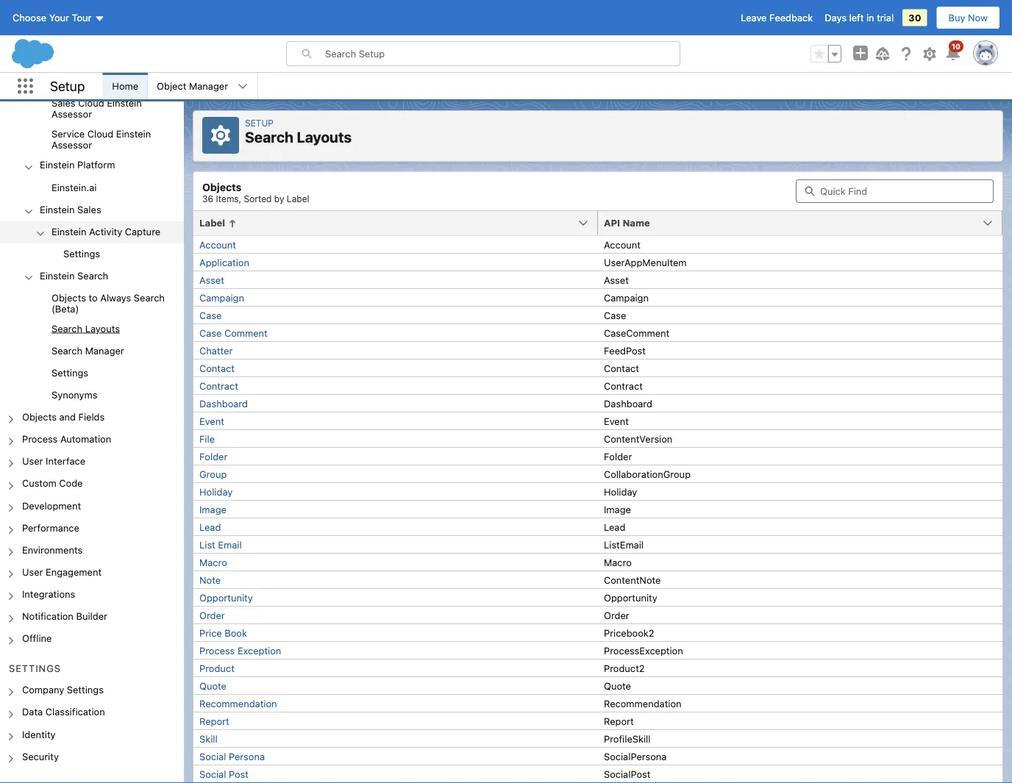 Task type: describe. For each thing, give the bounding box(es) containing it.
2 contract from the left
[[604, 380, 643, 391]]

note link
[[199, 575, 221, 586]]

2 event from the left
[[604, 416, 629, 427]]

setup link
[[245, 118, 274, 128]]

left
[[850, 12, 864, 23]]

skill link
[[199, 734, 218, 745]]

1 event from the left
[[199, 416, 224, 427]]

process automation
[[22, 434, 111, 445]]

1 campaign from the left
[[199, 292, 244, 303]]

choose
[[13, 12, 46, 23]]

einstein search tree item
[[0, 266, 184, 407]]

contract link
[[199, 380, 238, 391]]

user engagement
[[22, 567, 102, 578]]

company settings link
[[22, 685, 104, 698]]

file
[[199, 433, 215, 444]]

social persona
[[199, 751, 265, 762]]

manager for search manager
[[85, 345, 124, 356]]

casecomment
[[604, 327, 670, 338]]

event link
[[199, 416, 224, 427]]

1 report from the left
[[199, 716, 229, 727]]

contact link
[[199, 363, 235, 374]]

label inside button
[[199, 217, 225, 228]]

environments
[[22, 544, 83, 556]]

1 account from the left
[[199, 239, 236, 250]]

service
[[52, 129, 85, 140]]

einstein platform tree item
[[0, 155, 184, 199]]

custom
[[22, 478, 57, 489]]

setup for setup search layouts
[[245, 118, 274, 128]]

settings inside the einstein search tree item
[[52, 367, 88, 378]]

in
[[867, 12, 875, 23]]

buy now
[[949, 12, 988, 23]]

einstein search
[[40, 270, 108, 281]]

einstein for einstein activity capture
[[52, 226, 86, 237]]

cloud for sales
[[78, 98, 104, 109]]

social persona link
[[199, 751, 265, 762]]

group link
[[199, 469, 227, 480]]

objects and fields link
[[22, 412, 105, 425]]

assessor for service
[[52, 140, 92, 151]]

settings inside 'company settings' link
[[67, 685, 104, 696]]

objects and fields
[[22, 412, 105, 423]]

file link
[[199, 433, 215, 444]]

object manager link
[[148, 73, 237, 99]]

macro link
[[199, 557, 227, 568]]

campaign link
[[199, 292, 244, 303]]

1 lead from the left
[[199, 522, 221, 533]]

2 campaign from the left
[[604, 292, 649, 303]]

einstein for einstein platform
[[40, 159, 75, 170]]

pricebook2
[[604, 628, 655, 639]]

identity link
[[22, 729, 56, 742]]

security
[[22, 751, 59, 762]]

process for process automation
[[22, 434, 58, 445]]

setup tree tree
[[0, 0, 184, 784]]

search layouts
[[52, 323, 120, 334]]

notification
[[22, 611, 74, 622]]

development link
[[22, 500, 81, 514]]

einstein platform
[[40, 159, 115, 170]]

layouts inside the einstein search tree item
[[85, 323, 120, 334]]

post
[[229, 769, 249, 780]]

1 folder from the left
[[199, 451, 228, 462]]

exception
[[238, 645, 281, 656]]

einstein sales tree item
[[0, 199, 184, 266]]

objects for to
[[52, 292, 86, 303]]

to
[[89, 292, 98, 303]]

development
[[22, 500, 81, 511]]

10 button
[[945, 40, 964, 63]]

now
[[968, 12, 988, 23]]

service cloud einstein assessor
[[52, 129, 151, 151]]

processexception
[[604, 645, 683, 656]]

assessor for sales
[[52, 109, 92, 120]]

2 report from the left
[[604, 716, 634, 727]]

dashboard link
[[199, 398, 248, 409]]

comment
[[224, 327, 268, 338]]

setup for setup
[[50, 78, 85, 94]]

tour
[[72, 12, 92, 23]]

profileskill
[[604, 734, 651, 745]]

1 opportunity from the left
[[199, 592, 253, 603]]

application link
[[199, 257, 249, 268]]

2 account from the left
[[604, 239, 641, 250]]

label cell
[[194, 211, 607, 236]]

process exception
[[199, 645, 281, 656]]

label button
[[194, 211, 598, 235]]

einstein activity capture tree item
[[0, 221, 184, 266]]

custom code link
[[22, 478, 83, 491]]

sorted
[[244, 194, 272, 204]]

data classification link
[[22, 707, 105, 720]]

process automation link
[[22, 434, 111, 447]]

socialpersona
[[604, 751, 667, 762]]

process for process exception
[[199, 645, 235, 656]]

days
[[825, 12, 847, 23]]

cloud for service
[[87, 129, 113, 140]]

feedpost
[[604, 345, 646, 356]]

data
[[22, 707, 43, 718]]

sales inside tree item
[[77, 204, 101, 215]]

holiday link
[[199, 486, 233, 497]]

code
[[59, 478, 83, 489]]

text default image
[[228, 219, 237, 228]]

manager for object manager
[[189, 81, 228, 92]]

list
[[199, 539, 215, 550]]

1 image from the left
[[199, 504, 227, 515]]

einstein platform link
[[40, 159, 115, 173]]

synonyms
[[52, 390, 98, 401]]

notification builder
[[22, 611, 107, 622]]

2 image from the left
[[604, 504, 631, 515]]

data classification
[[22, 707, 105, 718]]

notification builder link
[[22, 611, 107, 624]]

choose your tour button
[[12, 6, 106, 29]]

persona
[[229, 751, 265, 762]]

recommendation link
[[199, 698, 277, 709]]

price book link
[[199, 628, 247, 639]]

identity
[[22, 729, 56, 740]]

1 quote from the left
[[199, 681, 227, 692]]

einstein search link
[[40, 270, 108, 283]]

einstein.ai link
[[52, 182, 97, 195]]

company
[[22, 685, 64, 696]]

case comment
[[199, 327, 268, 338]]

1 dashboard from the left
[[199, 398, 248, 409]]

Search Setup text field
[[325, 42, 680, 65]]

search inside setup search layouts
[[245, 128, 294, 146]]



Task type: vqa. For each thing, say whether or not it's contained in the screenshot.
right 'Asset'
yes



Task type: locate. For each thing, give the bounding box(es) containing it.
leave feedback link
[[741, 12, 813, 23]]

1 horizontal spatial label
[[287, 194, 309, 204]]

case comment link
[[199, 327, 268, 338]]

macro
[[199, 557, 227, 568], [604, 557, 632, 568]]

einstein inside the sales cloud einstein assessor
[[107, 98, 142, 109]]

product link
[[199, 663, 235, 674]]

0 vertical spatial label
[[287, 194, 309, 204]]

assessor up einstein platform
[[52, 140, 92, 151]]

folder up group
[[199, 451, 228, 462]]

api name cell
[[598, 211, 1003, 236]]

0 horizontal spatial macro
[[199, 557, 227, 568]]

1 vertical spatial setup
[[245, 118, 274, 128]]

1 vertical spatial user
[[22, 567, 43, 578]]

userappmenuitem
[[604, 257, 687, 268]]

1 order from the left
[[199, 610, 225, 621]]

group containing objects to always search (beta)
[[0, 288, 184, 407]]

quote down product2
[[604, 681, 631, 692]]

2 contact from the left
[[604, 363, 640, 374]]

process up user interface
[[22, 434, 58, 445]]

search down "(beta)"
[[52, 323, 83, 334]]

social down skill link
[[199, 751, 226, 762]]

0 horizontal spatial setup
[[50, 78, 85, 94]]

settings up classification
[[67, 685, 104, 696]]

1 horizontal spatial manager
[[189, 81, 228, 92]]

einstein activity capture link
[[52, 226, 161, 239]]

2 asset from the left
[[604, 274, 629, 286]]

list email link
[[199, 539, 242, 550]]

assessor inside the sales cloud einstein assessor
[[52, 109, 92, 120]]

account down api name
[[604, 239, 641, 250]]

0 vertical spatial sales
[[52, 98, 75, 109]]

0 horizontal spatial report
[[199, 716, 229, 727]]

setup up "objects 36 items, sorted by label"
[[245, 118, 274, 128]]

user inside user engagement link
[[22, 567, 43, 578]]

0 horizontal spatial campaign
[[199, 292, 244, 303]]

1 vertical spatial label
[[199, 217, 225, 228]]

objects down einstein search link
[[52, 292, 86, 303]]

einstein down einstein.ai link
[[40, 204, 75, 215]]

setup up the sales cloud einstein assessor
[[50, 78, 85, 94]]

case for case link
[[199, 310, 222, 321]]

0 horizontal spatial account
[[199, 239, 236, 250]]

dashboard
[[199, 398, 248, 409], [604, 398, 653, 409]]

1 horizontal spatial folder
[[604, 451, 632, 462]]

settings up the einstein search
[[63, 248, 100, 259]]

2 dashboard from the left
[[604, 398, 653, 409]]

1 horizontal spatial lead
[[604, 522, 626, 533]]

objects to always search (beta) link
[[52, 292, 184, 314]]

assessor up service
[[52, 109, 92, 120]]

1 vertical spatial process
[[199, 645, 235, 656]]

2 holiday from the left
[[604, 486, 637, 497]]

einstein for einstein search
[[40, 270, 75, 281]]

1 recommendation from the left
[[199, 698, 277, 709]]

0 horizontal spatial process
[[22, 434, 58, 445]]

settings link up the synonyms
[[52, 367, 88, 381]]

interface
[[46, 456, 86, 467]]

objects left and at the left of page
[[22, 412, 57, 423]]

1 horizontal spatial account
[[604, 239, 641, 250]]

product
[[199, 663, 235, 674]]

contract down feedpost
[[604, 380, 643, 391]]

event up file
[[199, 416, 224, 427]]

1 contact from the left
[[199, 363, 235, 374]]

cell
[[598, 783, 1003, 784]]

asset
[[199, 274, 224, 286], [604, 274, 629, 286]]

cloud inside the sales cloud einstein assessor
[[78, 98, 104, 109]]

always
[[100, 292, 131, 303]]

0 horizontal spatial contact
[[199, 363, 235, 374]]

0 horizontal spatial contract
[[199, 380, 238, 391]]

api
[[604, 217, 620, 228]]

offline
[[22, 633, 52, 644]]

grid containing label
[[194, 211, 1003, 784]]

setup inside setup search layouts
[[245, 118, 274, 128]]

quote link
[[199, 681, 227, 692]]

0 horizontal spatial opportunity
[[199, 592, 253, 603]]

manager down search layouts link
[[85, 345, 124, 356]]

1 macro from the left
[[199, 557, 227, 568]]

settings up company
[[9, 663, 61, 674]]

settings
[[63, 248, 100, 259], [52, 367, 88, 378], [9, 663, 61, 674], [67, 685, 104, 696]]

2 assessor from the top
[[52, 140, 92, 151]]

1 user from the top
[[22, 456, 43, 467]]

chatter
[[199, 345, 233, 356]]

0 horizontal spatial sales
[[52, 98, 75, 109]]

2 recommendation from the left
[[604, 698, 682, 709]]

report link
[[199, 716, 229, 727]]

assessor inside the service cloud einstein assessor
[[52, 140, 92, 151]]

recommendation up report link
[[199, 698, 277, 709]]

social
[[199, 751, 226, 762], [199, 769, 226, 780]]

0 horizontal spatial label
[[199, 217, 225, 228]]

manager right 'object'
[[189, 81, 228, 92]]

macro up note
[[199, 557, 227, 568]]

10
[[952, 42, 961, 50]]

0 vertical spatial settings link
[[63, 248, 100, 261]]

process exception link
[[199, 645, 281, 656]]

choose your tour
[[13, 12, 92, 23]]

1 horizontal spatial dashboard
[[604, 398, 653, 409]]

1 vertical spatial layouts
[[85, 323, 120, 334]]

0 horizontal spatial quote
[[199, 681, 227, 692]]

einstein inside the service cloud einstein assessor
[[116, 129, 151, 140]]

name
[[623, 217, 650, 228]]

0 vertical spatial user
[[22, 456, 43, 467]]

grid
[[194, 211, 1003, 784]]

0 horizontal spatial holiday
[[199, 486, 233, 497]]

campaign down the asset link
[[199, 292, 244, 303]]

0 vertical spatial cloud
[[78, 98, 104, 109]]

chatter link
[[199, 345, 233, 356]]

objects inside "objects 36 items, sorted by label"
[[202, 181, 242, 193]]

2 order from the left
[[604, 610, 630, 621]]

1 vertical spatial manager
[[85, 345, 124, 356]]

einstein up einstein.ai
[[40, 159, 75, 170]]

activity
[[89, 226, 122, 237]]

1 vertical spatial assessor
[[52, 140, 92, 151]]

user for user interface
[[22, 456, 43, 467]]

0 vertical spatial manager
[[189, 81, 228, 92]]

dashboard up contentversion
[[604, 398, 653, 409]]

api name button
[[598, 211, 1003, 235]]

layouts inside setup search layouts
[[297, 128, 352, 146]]

lead link
[[199, 522, 221, 533]]

recommendation
[[199, 698, 277, 709], [604, 698, 682, 709]]

note
[[199, 575, 221, 586]]

einstein down home
[[107, 98, 142, 109]]

settings up the synonyms
[[52, 367, 88, 378]]

0 horizontal spatial image
[[199, 504, 227, 515]]

holiday
[[199, 486, 233, 497], [604, 486, 637, 497]]

einstein sales
[[40, 204, 101, 215]]

builder
[[76, 611, 107, 622]]

einstein inside "tree item"
[[40, 159, 75, 170]]

1 asset from the left
[[199, 274, 224, 286]]

integrations link
[[22, 589, 75, 602]]

1 horizontal spatial image
[[604, 504, 631, 515]]

your
[[49, 12, 69, 23]]

lead down image link
[[199, 522, 221, 533]]

1 vertical spatial sales
[[77, 204, 101, 215]]

label left text default icon
[[199, 217, 225, 228]]

asset down userappmenuitem
[[604, 274, 629, 286]]

user for user engagement
[[22, 567, 43, 578]]

image up lead "link"
[[199, 504, 227, 515]]

folder down contentversion
[[604, 451, 632, 462]]

collaborationgroup
[[604, 469, 691, 480]]

contact down chatter link
[[199, 363, 235, 374]]

2 macro from the left
[[604, 557, 632, 568]]

label right by at the top left of page
[[287, 194, 309, 204]]

cloud inside the service cloud einstein assessor
[[87, 129, 113, 140]]

account
[[199, 239, 236, 250], [604, 239, 641, 250]]

label
[[287, 194, 309, 204], [199, 217, 225, 228]]

asset up campaign link
[[199, 274, 224, 286]]

campaign up casecomment
[[604, 292, 649, 303]]

1 horizontal spatial report
[[604, 716, 634, 727]]

2 vertical spatial objects
[[22, 412, 57, 423]]

case down case link
[[199, 327, 222, 338]]

contentversion
[[604, 433, 673, 444]]

1 horizontal spatial contract
[[604, 380, 643, 391]]

1 vertical spatial settings link
[[52, 367, 88, 381]]

buy now button
[[936, 6, 1001, 29]]

case for case comment
[[199, 327, 222, 338]]

user inside 'user interface' link
[[22, 456, 43, 467]]

order up price
[[199, 610, 225, 621]]

einstein down einstein sales link
[[52, 226, 86, 237]]

search inside objects to always search (beta)
[[134, 292, 165, 303]]

2 user from the top
[[22, 567, 43, 578]]

home
[[112, 81, 138, 92]]

object
[[157, 81, 186, 92]]

1 vertical spatial cloud
[[87, 129, 113, 140]]

home link
[[103, 73, 147, 99]]

integrations
[[22, 589, 75, 600]]

1 horizontal spatial quote
[[604, 681, 631, 692]]

report up profileskill
[[604, 716, 634, 727]]

settings inside the "einstein activity capture" tree item
[[63, 248, 100, 259]]

1 social from the top
[[199, 751, 226, 762]]

objects for and
[[22, 412, 57, 423]]

manager
[[189, 81, 228, 92], [85, 345, 124, 356]]

1 vertical spatial social
[[199, 769, 226, 780]]

items,
[[216, 194, 241, 204]]

case down campaign link
[[199, 310, 222, 321]]

0 horizontal spatial recommendation
[[199, 698, 277, 709]]

1 contract from the left
[[199, 380, 238, 391]]

order up pricebook2
[[604, 610, 630, 621]]

social for social post
[[199, 769, 226, 780]]

macro down "listemail"
[[604, 557, 632, 568]]

trial
[[877, 12, 894, 23]]

Quick Find search field
[[796, 179, 994, 203]]

1 horizontal spatial asset
[[604, 274, 629, 286]]

einstein up "(beta)"
[[40, 270, 75, 281]]

search down search layouts link
[[52, 345, 83, 356]]

process inside process automation link
[[22, 434, 58, 445]]

social post link
[[199, 769, 249, 780]]

social post
[[199, 769, 249, 780]]

company settings
[[22, 685, 104, 696]]

cloud
[[78, 98, 104, 109], [87, 129, 113, 140]]

0 vertical spatial social
[[199, 751, 226, 762]]

performance link
[[22, 522, 79, 536]]

environments link
[[22, 544, 83, 558]]

einstein down sales cloud einstein assessor link
[[116, 129, 151, 140]]

setup search layouts
[[245, 118, 352, 146]]

search down setup link
[[245, 128, 294, 146]]

social left post
[[199, 769, 226, 780]]

opportunity down contentnote
[[604, 592, 658, 603]]

email
[[218, 539, 242, 550]]

0 horizontal spatial lead
[[199, 522, 221, 533]]

lead
[[199, 522, 221, 533], [604, 522, 626, 533]]

0 horizontal spatial event
[[199, 416, 224, 427]]

0 vertical spatial layouts
[[297, 128, 352, 146]]

sales cloud einstein assessor link
[[52, 98, 184, 120]]

user interface
[[22, 456, 86, 467]]

manager inside the einstein search tree item
[[85, 345, 124, 356]]

contact down feedpost
[[604, 363, 640, 374]]

1 horizontal spatial layouts
[[297, 128, 352, 146]]

dashboard down contract "link"
[[199, 398, 248, 409]]

case up casecomment
[[604, 310, 627, 321]]

30
[[909, 12, 922, 23]]

0 vertical spatial process
[[22, 434, 58, 445]]

folder link
[[199, 451, 228, 462]]

1 horizontal spatial recommendation
[[604, 698, 682, 709]]

opportunity
[[199, 592, 253, 603], [604, 592, 658, 603]]

0 horizontal spatial folder
[[199, 451, 228, 462]]

0 vertical spatial objects
[[202, 181, 242, 193]]

layouts
[[297, 128, 352, 146], [85, 323, 120, 334]]

1 vertical spatial objects
[[52, 292, 86, 303]]

1 horizontal spatial campaign
[[604, 292, 649, 303]]

fields
[[78, 412, 105, 423]]

capture
[[125, 226, 161, 237]]

0 horizontal spatial dashboard
[[199, 398, 248, 409]]

account link
[[199, 239, 236, 250]]

2 quote from the left
[[604, 681, 631, 692]]

1 horizontal spatial event
[[604, 416, 629, 427]]

account up application
[[199, 239, 236, 250]]

1 horizontal spatial holiday
[[604, 486, 637, 497]]

holiday down collaborationgroup
[[604, 486, 637, 497]]

service cloud einstein assessor link
[[52, 129, 184, 151]]

contract
[[199, 380, 238, 391], [604, 380, 643, 391]]

einstein.ai
[[52, 182, 97, 193]]

0 vertical spatial setup
[[50, 78, 85, 94]]

2 folder from the left
[[604, 451, 632, 462]]

0 horizontal spatial layouts
[[85, 323, 120, 334]]

quote down product link
[[199, 681, 227, 692]]

1 horizontal spatial sales
[[77, 204, 101, 215]]

lead up "listemail"
[[604, 522, 626, 533]]

search right "always"
[[134, 292, 165, 303]]

2 opportunity from the left
[[604, 592, 658, 603]]

1 horizontal spatial contact
[[604, 363, 640, 374]]

1 horizontal spatial setup
[[245, 118, 274, 128]]

1 horizontal spatial macro
[[604, 557, 632, 568]]

search up to
[[77, 270, 108, 281]]

social for social persona
[[199, 751, 226, 762]]

by
[[274, 194, 284, 204]]

opportunity up order link
[[199, 592, 253, 603]]

1 horizontal spatial opportunity
[[604, 592, 658, 603]]

holiday down group
[[199, 486, 233, 497]]

sales down einstein.ai link
[[77, 204, 101, 215]]

sales up service
[[52, 98, 75, 109]]

0 vertical spatial assessor
[[52, 109, 92, 120]]

buy
[[949, 12, 966, 23]]

objects inside objects to always search (beta)
[[52, 292, 86, 303]]

book
[[225, 628, 247, 639]]

user up integrations
[[22, 567, 43, 578]]

label inside "objects 36 items, sorted by label"
[[287, 194, 309, 204]]

search layouts link
[[52, 323, 120, 336]]

2 social from the top
[[199, 769, 226, 780]]

process up product link
[[199, 645, 235, 656]]

0 horizontal spatial asset
[[199, 274, 224, 286]]

0 horizontal spatial order
[[199, 610, 225, 621]]

synonyms link
[[52, 390, 98, 403]]

manager inside "link"
[[189, 81, 228, 92]]

cloud up the service cloud einstein assessor
[[78, 98, 104, 109]]

image up "listemail"
[[604, 504, 631, 515]]

report up skill link
[[199, 716, 229, 727]]

settings link up the einstein search
[[63, 248, 100, 261]]

user up custom
[[22, 456, 43, 467]]

sales inside the sales cloud einstein assessor
[[52, 98, 75, 109]]

1 holiday from the left
[[199, 486, 233, 497]]

contract down contact link
[[199, 380, 238, 391]]

event
[[199, 416, 224, 427], [604, 416, 629, 427]]

object manager
[[157, 81, 228, 92]]

2 lead from the left
[[604, 522, 626, 533]]

objects for 36
[[202, 181, 242, 193]]

search manager
[[52, 345, 124, 356]]

opportunity link
[[199, 592, 253, 603]]

1 horizontal spatial order
[[604, 610, 630, 621]]

group
[[0, 0, 184, 407], [0, 9, 184, 155], [811, 45, 842, 63], [0, 288, 184, 407]]

event up contentversion
[[604, 416, 629, 427]]

search
[[245, 128, 294, 146], [77, 270, 108, 281], [134, 292, 165, 303], [52, 323, 83, 334], [52, 345, 83, 356]]

contact
[[199, 363, 235, 374], [604, 363, 640, 374]]

recommendation up profileskill
[[604, 698, 682, 709]]

1 assessor from the top
[[52, 109, 92, 120]]

objects up 'items,'
[[202, 181, 242, 193]]

einstein for einstein sales
[[40, 204, 75, 215]]

0 horizontal spatial manager
[[85, 345, 124, 356]]

cloud down the sales cloud einstein assessor
[[87, 129, 113, 140]]

1 horizontal spatial process
[[199, 645, 235, 656]]



